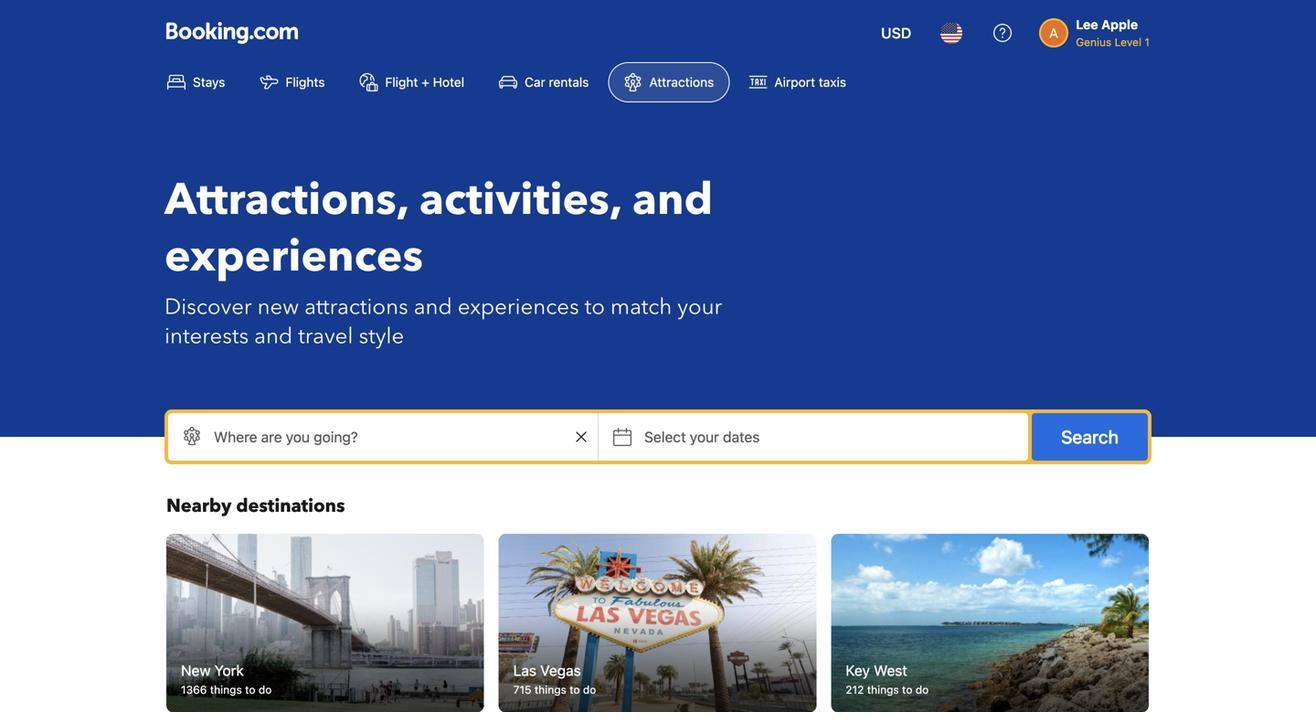 Task type: describe. For each thing, give the bounding box(es) containing it.
hotel
[[433, 75, 464, 90]]

vegas
[[540, 662, 581, 679]]

taxis
[[819, 75, 846, 90]]

flight
[[385, 75, 418, 90]]

flight + hotel link
[[344, 62, 480, 102]]

interests
[[165, 321, 249, 352]]

lee
[[1076, 17, 1098, 32]]

level
[[1115, 36, 1142, 48]]

212
[[846, 683, 864, 696]]

discover
[[165, 292, 252, 322]]

las
[[513, 662, 537, 679]]

car rentals link
[[484, 62, 605, 102]]

nearby destinations
[[166, 494, 345, 519]]

lee apple genius level 1
[[1076, 17, 1150, 48]]

+
[[422, 75, 430, 90]]

new york image
[[166, 534, 484, 712]]

style
[[359, 321, 404, 352]]

Where are you going? search field
[[168, 413, 598, 461]]

to for new york
[[245, 683, 255, 696]]

715
[[513, 683, 532, 696]]

attractions,
[[165, 170, 408, 230]]

car rentals
[[525, 75, 589, 90]]

things for west
[[867, 683, 899, 696]]

stays link
[[152, 62, 241, 102]]

0 vertical spatial experiences
[[165, 227, 423, 287]]

airport taxis link
[[733, 62, 862, 102]]

activities,
[[419, 170, 621, 230]]

new york 1366 things to do
[[181, 662, 272, 696]]

key west 212 things to do
[[846, 662, 929, 696]]

flights
[[286, 75, 325, 90]]

search
[[1061, 426, 1119, 447]]

do for york
[[259, 683, 272, 696]]

to for las vegas
[[570, 683, 580, 696]]

booking.com image
[[166, 22, 298, 44]]

attractions
[[305, 292, 408, 322]]

west
[[874, 662, 908, 679]]

key
[[846, 662, 870, 679]]

stays
[[193, 75, 225, 90]]

travel
[[298, 321, 353, 352]]

apple
[[1102, 17, 1138, 32]]

genius
[[1076, 36, 1112, 48]]

flight + hotel
[[385, 75, 464, 90]]

to inside attractions, activities, and experiences discover new attractions and experiences to match your interests and travel style
[[585, 292, 605, 322]]

select your dates
[[645, 428, 760, 446]]

attractions, activities, and experiences discover new attractions and experiences to match your interests and travel style
[[165, 170, 722, 352]]

new
[[181, 662, 211, 679]]

1 vertical spatial experiences
[[458, 292, 579, 322]]



Task type: locate. For each thing, give the bounding box(es) containing it.
do right the 212
[[916, 683, 929, 696]]

things for york
[[210, 683, 242, 696]]

to right 1366
[[245, 683, 255, 696]]

1 horizontal spatial do
[[583, 683, 596, 696]]

2 do from the left
[[583, 683, 596, 696]]

do inside las vegas 715 things to do
[[583, 683, 596, 696]]

do for vegas
[[583, 683, 596, 696]]

airport
[[775, 75, 815, 90]]

key west image
[[831, 534, 1149, 712]]

search button
[[1032, 413, 1148, 461]]

your inside attractions, activities, and experiences discover new attractions and experiences to match your interests and travel style
[[678, 292, 722, 322]]

3 things from the left
[[867, 683, 899, 696]]

to
[[585, 292, 605, 322], [245, 683, 255, 696], [570, 683, 580, 696], [902, 683, 913, 696]]

0 horizontal spatial things
[[210, 683, 242, 696]]

1 things from the left
[[210, 683, 242, 696]]

1 horizontal spatial experiences
[[458, 292, 579, 322]]

to down west
[[902, 683, 913, 696]]

things down west
[[867, 683, 899, 696]]

rentals
[[549, 75, 589, 90]]

car
[[525, 75, 546, 90]]

do for west
[[916, 683, 929, 696]]

select
[[645, 428, 686, 446]]

1 vertical spatial your
[[690, 428, 719, 446]]

to down vegas
[[570, 683, 580, 696]]

to inside las vegas 715 things to do
[[570, 683, 580, 696]]

things down york
[[210, 683, 242, 696]]

las vegas image
[[499, 534, 817, 712]]

do inside new york 1366 things to do
[[259, 683, 272, 696]]

to inside new york 1366 things to do
[[245, 683, 255, 696]]

0 vertical spatial your
[[678, 292, 722, 322]]

2 horizontal spatial do
[[916, 683, 929, 696]]

airport taxis
[[775, 75, 846, 90]]

your
[[678, 292, 722, 322], [690, 428, 719, 446]]

2 things from the left
[[535, 683, 567, 696]]

2 horizontal spatial things
[[867, 683, 899, 696]]

match
[[611, 292, 672, 322]]

dates
[[723, 428, 760, 446]]

things down vegas
[[535, 683, 567, 696]]

to left the match
[[585, 292, 605, 322]]

things for vegas
[[535, 683, 567, 696]]

things inside las vegas 715 things to do
[[535, 683, 567, 696]]

attractions link
[[608, 62, 730, 102]]

las vegas 715 things to do
[[513, 662, 596, 696]]

your right the match
[[678, 292, 722, 322]]

do right 715
[[583, 683, 596, 696]]

york
[[215, 662, 244, 679]]

to inside key west 212 things to do
[[902, 683, 913, 696]]

destinations
[[236, 494, 345, 519]]

1 horizontal spatial and
[[414, 292, 452, 322]]

experiences
[[165, 227, 423, 287], [458, 292, 579, 322]]

usd button
[[870, 11, 923, 55]]

2 horizontal spatial and
[[632, 170, 713, 230]]

0 horizontal spatial do
[[259, 683, 272, 696]]

0 horizontal spatial and
[[254, 321, 293, 352]]

do
[[259, 683, 272, 696], [583, 683, 596, 696], [916, 683, 929, 696]]

flights link
[[244, 62, 340, 102]]

your left 'dates'
[[690, 428, 719, 446]]

usd
[[881, 24, 912, 42]]

1
[[1145, 36, 1150, 48]]

0 horizontal spatial experiences
[[165, 227, 423, 287]]

to for key west
[[902, 683, 913, 696]]

things inside new york 1366 things to do
[[210, 683, 242, 696]]

do right 1366
[[259, 683, 272, 696]]

things inside key west 212 things to do
[[867, 683, 899, 696]]

your account menu lee apple genius level 1 element
[[1040, 8, 1157, 50]]

do inside key west 212 things to do
[[916, 683, 929, 696]]

and
[[632, 170, 713, 230], [414, 292, 452, 322], [254, 321, 293, 352]]

things
[[210, 683, 242, 696], [535, 683, 567, 696], [867, 683, 899, 696]]

new
[[257, 292, 299, 322]]

1366
[[181, 683, 207, 696]]

attractions
[[649, 75, 714, 90]]

1 horizontal spatial things
[[535, 683, 567, 696]]

3 do from the left
[[916, 683, 929, 696]]

nearby
[[166, 494, 232, 519]]

1 do from the left
[[259, 683, 272, 696]]



Task type: vqa. For each thing, say whether or not it's contained in the screenshot.
Entertainment
no



